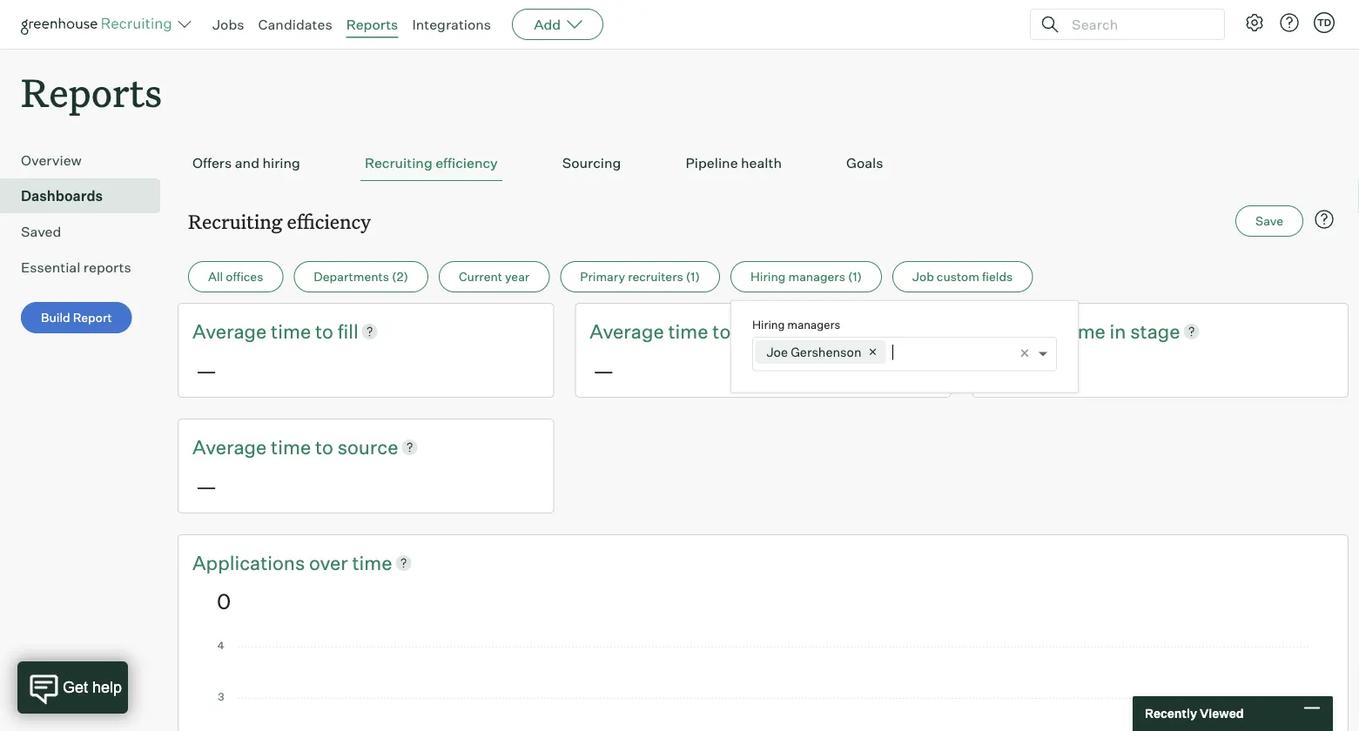 Task type: locate. For each thing, give the bounding box(es) containing it.
0 horizontal spatial (1)
[[686, 269, 700, 284]]

1 vertical spatial hiring
[[752, 318, 785, 331]]

0 vertical spatial recruiting efficiency
[[365, 154, 498, 172]]

0 vertical spatial efficiency
[[435, 154, 498, 172]]

candidates link
[[258, 16, 332, 33]]

time left in
[[1065, 319, 1106, 343]]

hiring managers
[[752, 318, 840, 331]]

recruiters
[[628, 269, 683, 284]]

managers up joe gershenson
[[787, 318, 840, 331]]

td button
[[1310, 9, 1338, 37]]

efficiency inside button
[[435, 154, 498, 172]]

hiring managers (1) button
[[730, 261, 882, 293]]

pipeline health
[[686, 154, 782, 172]]

managers up hiring managers
[[788, 269, 845, 284]]

saved
[[21, 223, 61, 240]]

save
[[1255, 213, 1283, 229]]

time link
[[271, 318, 315, 345], [668, 318, 712, 345], [1065, 318, 1110, 345], [271, 434, 315, 460], [352, 549, 392, 576]]

average time to for source
[[192, 435, 337, 459]]

average link for hire
[[590, 318, 668, 345]]

reports right candidates link
[[346, 16, 398, 33]]

overview
[[21, 152, 82, 169]]

1 horizontal spatial (1)
[[848, 269, 862, 284]]

1 vertical spatial reports
[[21, 66, 162, 118]]

1 (1) from the left
[[686, 269, 700, 284]]

time
[[271, 319, 311, 343], [668, 319, 708, 343], [1065, 319, 1106, 343], [271, 435, 311, 459], [352, 550, 392, 574]]

time for fill
[[271, 319, 311, 343]]

hiring
[[750, 269, 786, 284], [752, 318, 785, 331]]

build
[[41, 310, 70, 325]]

time down recruiters
[[668, 319, 708, 343]]

current
[[459, 269, 502, 284]]

greenhouse recruiting image
[[21, 14, 178, 35]]

hiring inside button
[[750, 269, 786, 284]]

reports
[[346, 16, 398, 33], [21, 66, 162, 118]]

hire link
[[735, 318, 769, 345]]

to link for fill
[[315, 318, 337, 345]]

custom
[[937, 269, 979, 284]]

time for hire
[[668, 319, 708, 343]]

overview link
[[21, 150, 153, 171]]

average time to
[[192, 319, 337, 343], [590, 319, 735, 343], [192, 435, 337, 459]]

recruiting efficiency
[[365, 154, 498, 172], [188, 208, 371, 234]]

to left the "hire"
[[712, 319, 731, 343]]

dashboards link
[[21, 186, 153, 207]]

dashboards
[[21, 187, 103, 205]]

0 vertical spatial managers
[[788, 269, 845, 284]]

average
[[192, 319, 267, 343], [590, 319, 664, 343], [987, 319, 1061, 343], [192, 435, 267, 459]]

candidates
[[258, 16, 332, 33]]

(1)
[[686, 269, 700, 284], [848, 269, 862, 284]]

managers inside button
[[788, 269, 845, 284]]

configure image
[[1244, 12, 1265, 33]]

fill
[[337, 319, 358, 343]]

(1) left job
[[848, 269, 862, 284]]

time link left source link
[[271, 434, 315, 460]]

managers
[[788, 269, 845, 284], [787, 318, 840, 331]]

time link right over
[[352, 549, 392, 576]]

1 horizontal spatial efficiency
[[435, 154, 498, 172]]

build report
[[41, 310, 112, 325]]

to
[[315, 319, 333, 343], [712, 319, 731, 343], [315, 435, 333, 459]]

hiring up joe
[[752, 318, 785, 331]]

None field
[[892, 338, 897, 371]]

hiring for hiring managers
[[752, 318, 785, 331]]

efficiency
[[435, 154, 498, 172], [287, 208, 371, 234]]

health
[[741, 154, 782, 172]]

0
[[217, 589, 231, 615]]

offers
[[192, 154, 232, 172]]

build report button
[[21, 302, 132, 334]]

applications
[[192, 550, 305, 574]]

average time to for hire
[[590, 319, 735, 343]]

1 horizontal spatial recruiting
[[365, 154, 432, 172]]

to for fill
[[315, 319, 333, 343]]

time left fill
[[271, 319, 311, 343]]

tab list
[[188, 146, 1338, 181]]

time link for fill
[[271, 318, 315, 345]]

managers for hiring managers (1)
[[788, 269, 845, 284]]

reports
[[83, 259, 131, 276]]

primary recruiters (1)
[[580, 269, 700, 284]]

average link
[[192, 318, 271, 345], [590, 318, 668, 345], [987, 318, 1065, 345], [192, 434, 271, 460]]

recruiting inside button
[[365, 154, 432, 172]]

average for stage
[[987, 319, 1061, 343]]

recruiting
[[365, 154, 432, 172], [188, 208, 282, 234]]

1 vertical spatial recruiting
[[188, 208, 282, 234]]

report
[[73, 310, 112, 325]]

1 vertical spatial managers
[[787, 318, 840, 331]]

reports down greenhouse recruiting image
[[21, 66, 162, 118]]

time left source
[[271, 435, 311, 459]]

1 horizontal spatial reports
[[346, 16, 398, 33]]

to link
[[315, 318, 337, 345], [712, 318, 735, 345], [315, 434, 337, 460]]

saved link
[[21, 221, 153, 242]]

Search text field
[[1067, 12, 1208, 37]]

2 (1) from the left
[[848, 269, 862, 284]]

to left fill
[[315, 319, 333, 343]]

(1) right recruiters
[[686, 269, 700, 284]]

hiring
[[262, 154, 300, 172]]

joe gershenson
[[766, 344, 861, 360]]

— for source
[[196, 473, 217, 499]]

0 horizontal spatial efficiency
[[287, 208, 371, 234]]

—
[[196, 357, 217, 383], [593, 357, 614, 383], [990, 357, 1011, 383], [196, 473, 217, 499]]

0 vertical spatial recruiting
[[365, 154, 432, 172]]

average time in
[[987, 319, 1130, 343]]

td button
[[1314, 12, 1335, 33]]

0 vertical spatial reports
[[346, 16, 398, 33]]

fill link
[[337, 318, 358, 345]]

recently viewed
[[1145, 706, 1244, 721]]

average for fill
[[192, 319, 267, 343]]

time link left fill link
[[271, 318, 315, 345]]

0 vertical spatial hiring
[[750, 269, 786, 284]]

stage
[[1130, 319, 1180, 343]]

to left source
[[315, 435, 333, 459]]

time link for stage
[[1065, 318, 1110, 345]]

hiring up hiring managers
[[750, 269, 786, 284]]

over
[[309, 550, 348, 574]]

current year
[[459, 269, 530, 284]]

all
[[208, 269, 223, 284]]

gershenson
[[791, 344, 861, 360]]

time link for hire
[[668, 318, 712, 345]]

primary recruiters (1) button
[[560, 261, 720, 293]]

applications link
[[192, 549, 309, 576]]

year
[[505, 269, 530, 284]]

joe
[[766, 344, 788, 360]]

goals
[[846, 154, 883, 172]]

time link right ×
[[1065, 318, 1110, 345]]

— for hire
[[593, 357, 614, 383]]

time link left hire link
[[668, 318, 712, 345]]

departments (2) button
[[294, 261, 428, 293]]

faq image
[[1314, 209, 1335, 230]]

departments (2)
[[314, 269, 408, 284]]



Task type: vqa. For each thing, say whether or not it's contained in the screenshot.
test (19) interview to schedule for holding tank
no



Task type: describe. For each thing, give the bounding box(es) containing it.
td
[[1317, 17, 1331, 28]]

integrations
[[412, 16, 491, 33]]

hiring managers (1)
[[750, 269, 862, 284]]

average link for fill
[[192, 318, 271, 345]]

to link for source
[[315, 434, 337, 460]]

to for hire
[[712, 319, 731, 343]]

all offices button
[[188, 261, 283, 293]]

goals button
[[842, 146, 888, 181]]

tab list containing offers and hiring
[[188, 146, 1338, 181]]

offers and hiring button
[[188, 146, 305, 181]]

to link for hire
[[712, 318, 735, 345]]

average for hire
[[590, 319, 664, 343]]

add button
[[512, 9, 603, 40]]

integrations link
[[412, 16, 491, 33]]

and
[[235, 154, 259, 172]]

hiring for hiring managers (1)
[[750, 269, 786, 284]]

job custom fields button
[[892, 261, 1033, 293]]

average for source
[[192, 435, 267, 459]]

recently
[[1145, 706, 1197, 721]]

0 horizontal spatial reports
[[21, 66, 162, 118]]

jobs
[[212, 16, 244, 33]]

primary
[[580, 269, 625, 284]]

(2)
[[392, 269, 408, 284]]

in link
[[1110, 318, 1130, 345]]

essential
[[21, 259, 80, 276]]

(1) for hiring managers (1)
[[848, 269, 862, 284]]

0 horizontal spatial recruiting
[[188, 208, 282, 234]]

save button
[[1235, 206, 1303, 237]]

all offices
[[208, 269, 263, 284]]

— for stage
[[990, 357, 1011, 383]]

departments
[[314, 269, 389, 284]]

time link for source
[[271, 434, 315, 460]]

source link
[[337, 434, 398, 460]]

applications over
[[192, 550, 352, 574]]

1 vertical spatial recruiting efficiency
[[188, 208, 371, 234]]

offices
[[226, 269, 263, 284]]

average link for source
[[192, 434, 271, 460]]

add
[[534, 16, 561, 33]]

offers and hiring
[[192, 154, 300, 172]]

1 vertical spatial efficiency
[[287, 208, 371, 234]]

jobs link
[[212, 16, 244, 33]]

current year button
[[439, 261, 550, 293]]

fields
[[982, 269, 1013, 284]]

— for fill
[[196, 357, 217, 383]]

essential reports link
[[21, 257, 153, 278]]

to for source
[[315, 435, 333, 459]]

in
[[1110, 319, 1126, 343]]

source
[[337, 435, 398, 459]]

(1) for primary recruiters (1)
[[686, 269, 700, 284]]

job
[[912, 269, 934, 284]]

time for stage
[[1065, 319, 1106, 343]]

recruiting efficiency inside recruiting efficiency button
[[365, 154, 498, 172]]

sourcing button
[[558, 146, 625, 181]]

pipeline
[[686, 154, 738, 172]]

managers for hiring managers
[[787, 318, 840, 331]]

time right over
[[352, 550, 392, 574]]

xychart image
[[217, 642, 1309, 731]]

average time to for fill
[[192, 319, 337, 343]]

stage link
[[1130, 318, 1180, 345]]

hire
[[735, 319, 769, 343]]

over link
[[309, 549, 352, 576]]

essential reports
[[21, 259, 131, 276]]

recruiting efficiency button
[[360, 146, 502, 181]]

×
[[1020, 343, 1030, 363]]

job custom fields
[[912, 269, 1013, 284]]

pipeline health button
[[681, 146, 786, 181]]

viewed
[[1200, 706, 1244, 721]]

reports link
[[346, 16, 398, 33]]

sourcing
[[562, 154, 621, 172]]

time for source
[[271, 435, 311, 459]]

average link for stage
[[987, 318, 1065, 345]]



